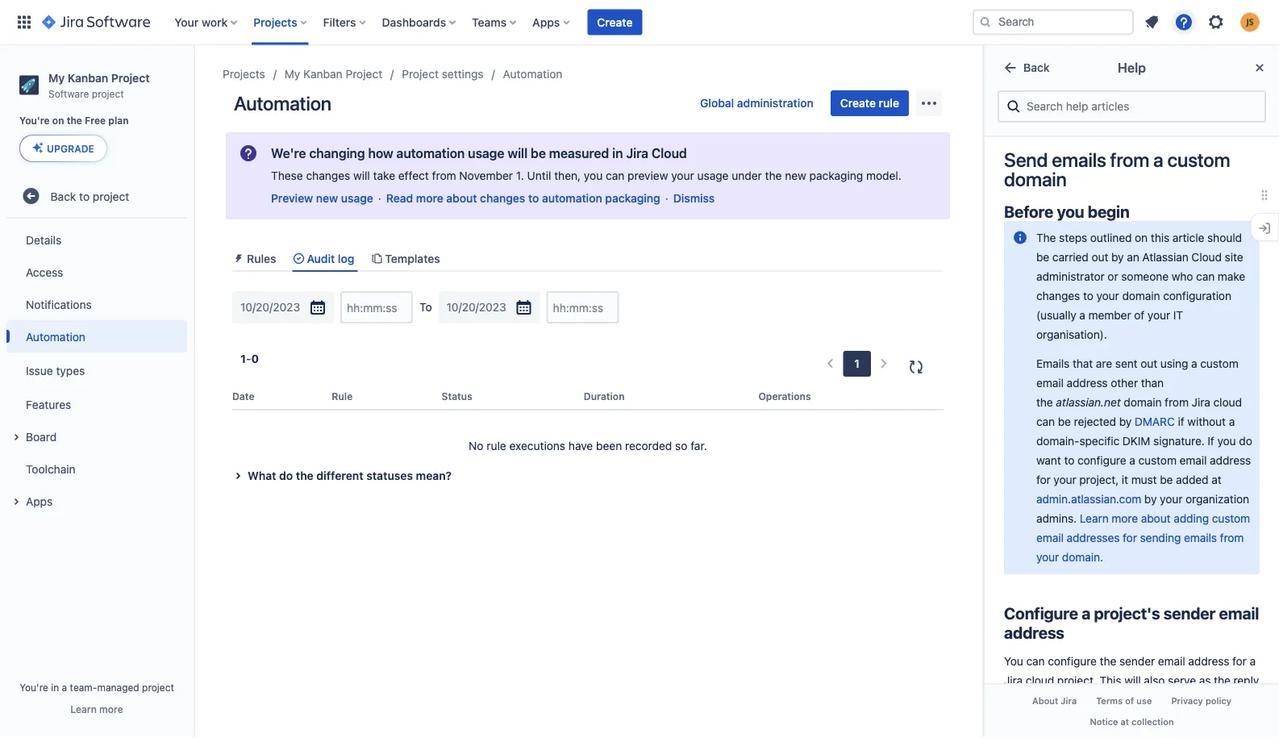 Task type: vqa. For each thing, say whether or not it's contained in the screenshot.
Automation associated with Notifications
yes



Task type: locate. For each thing, give the bounding box(es) containing it.
1 horizontal spatial project
[[346, 67, 383, 81]]

the right 'on'
[[67, 115, 82, 126]]

what do the different statuses mean? button
[[228, 467, 944, 486]]

in
[[613, 146, 623, 161], [51, 682, 59, 693]]

automation inside group
[[26, 330, 85, 343]]

0 horizontal spatial more
[[99, 704, 123, 715]]

usage
[[468, 146, 505, 161], [698, 169, 729, 182], [341, 192, 373, 205]]

0 vertical spatial jira
[[626, 146, 649, 161]]

projects right sidebar navigation image
[[223, 67, 265, 81]]

0 horizontal spatial 1
[[240, 352, 246, 366]]

november
[[459, 169, 513, 182]]

expand image down toolchain
[[6, 492, 26, 512]]

packaging
[[810, 169, 863, 182], [605, 192, 661, 205]]

back inside button
[[1024, 61, 1050, 74]]

1 vertical spatial expand image
[[6, 492, 26, 512]]

1 inside "1" button
[[855, 357, 860, 371]]

0 horizontal spatial automation
[[26, 330, 85, 343]]

10/20/2023 right to
[[447, 301, 506, 314]]

1 left 0
[[240, 352, 246, 366]]

back down upgrade "button"
[[51, 189, 76, 203]]

will left be
[[508, 146, 528, 161]]

your
[[672, 169, 695, 182]]

1 horizontal spatial from
[[1111, 148, 1150, 171]]

your work
[[174, 15, 228, 29]]

jira software image
[[42, 13, 150, 32], [42, 13, 150, 32]]

terms of use
[[1097, 696, 1152, 707]]

0 horizontal spatial to
[[79, 189, 90, 203]]

0 vertical spatial automation
[[397, 146, 465, 161]]

1 vertical spatial project
[[93, 189, 129, 203]]

0 vertical spatial in
[[613, 146, 623, 161]]

· left dismiss
[[665, 192, 669, 205]]

automation link down apps dropdown button
[[503, 65, 563, 84]]

None text field
[[447, 300, 450, 316]]

about jira button
[[1023, 691, 1087, 712]]

a left team-
[[62, 682, 67, 693]]

1 horizontal spatial automation
[[234, 92, 332, 115]]

0 horizontal spatial automation
[[397, 146, 465, 161]]

global administration link
[[691, 90, 824, 116]]

on
[[52, 115, 64, 126]]

0 horizontal spatial project
[[111, 71, 150, 84]]

automation
[[503, 67, 563, 81], [234, 92, 332, 115], [26, 330, 85, 343]]

upgrade button
[[20, 136, 106, 162]]

kanban down the filters
[[303, 67, 343, 81]]

project
[[92, 88, 124, 99], [93, 189, 129, 203], [142, 682, 174, 693]]

rules image
[[232, 252, 245, 265]]

1 - 0
[[240, 352, 259, 366]]

new inside the we're changing how automation usage will be measured in jira cloud these changes will take effect from november 1. until then, you can preview your usage under the new packaging model.
[[785, 169, 807, 182]]

usage down take
[[341, 192, 373, 205]]

send
[[1005, 148, 1048, 171]]

1 horizontal spatial packaging
[[810, 169, 863, 182]]

jira
[[626, 146, 649, 161], [1061, 696, 1077, 707]]

the for what do the different statuses mean?
[[296, 469, 314, 483]]

help image
[[1175, 13, 1194, 32]]

0 horizontal spatial my
[[48, 71, 65, 84]]

2 you're from the top
[[19, 682, 48, 693]]

expand image down features
[[6, 428, 26, 447]]

1 vertical spatial apps
[[26, 494, 53, 508]]

take
[[373, 169, 395, 182]]

automation down then,
[[542, 192, 603, 205]]

of
[[1126, 696, 1135, 707]]

2 vertical spatial automation
[[26, 330, 85, 343]]

apps right teams dropdown button
[[533, 15, 560, 29]]

0 vertical spatial changes
[[306, 169, 350, 182]]

will left take
[[353, 169, 370, 182]]

different
[[317, 469, 364, 483]]

None text field
[[240, 300, 244, 316]]

changes down november
[[480, 192, 526, 205]]

from up 'about'
[[432, 169, 456, 182]]

new
[[785, 169, 807, 182], [316, 192, 338, 205]]

you
[[584, 169, 603, 182]]

templates image
[[371, 252, 384, 265]]

1 horizontal spatial 10/20/2023
[[447, 301, 506, 314]]

to up the details link
[[79, 189, 90, 203]]

hh:mm:ss field
[[342, 293, 412, 322], [548, 293, 618, 322]]

project settings link
[[402, 65, 484, 84]]

have
[[569, 439, 593, 453]]

measured
[[549, 146, 609, 161]]

primary element
[[10, 0, 973, 45]]

1 vertical spatial more
[[99, 704, 123, 715]]

project up the details link
[[93, 189, 129, 203]]

1 vertical spatial create
[[841, 96, 876, 110]]

1 vertical spatial jira
[[1061, 696, 1077, 707]]

project right the managed
[[142, 682, 174, 693]]

packaging left model.
[[810, 169, 863, 182]]

1 vertical spatial changes
[[480, 192, 526, 205]]

my right projects "link"
[[285, 67, 300, 81]]

the
[[67, 115, 82, 126], [765, 169, 782, 182], [296, 469, 314, 483]]

1 vertical spatial will
[[353, 169, 370, 182]]

new right under at the right top
[[785, 169, 807, 182]]

more down the managed
[[99, 704, 123, 715]]

1 horizontal spatial new
[[785, 169, 807, 182]]

a inside 'send emails from a custom domain'
[[1154, 148, 1164, 171]]

audit log
[[307, 252, 355, 265]]

0 horizontal spatial 10/20/2023
[[240, 301, 300, 314]]

1 vertical spatial automation link
[[6, 320, 187, 353]]

1 vertical spatial usage
[[698, 169, 729, 182]]

0 horizontal spatial from
[[432, 169, 456, 182]]

2 horizontal spatial the
[[765, 169, 782, 182]]

1 expand image from the top
[[6, 428, 26, 447]]

my for my kanban project software project
[[48, 71, 65, 84]]

custom
[[1168, 148, 1231, 171]]

automation link up types
[[6, 320, 187, 353]]

notifications image
[[1143, 13, 1162, 32]]

0 horizontal spatial a
[[62, 682, 67, 693]]

0 horizontal spatial kanban
[[68, 71, 108, 84]]

project inside my kanban project software project
[[111, 71, 150, 84]]

a left custom
[[1154, 148, 1164, 171]]

1 horizontal spatial create
[[841, 96, 876, 110]]

dismiss button
[[674, 190, 715, 207]]

1 horizontal spatial ·
[[665, 192, 669, 205]]

1 horizontal spatial will
[[508, 146, 528, 161]]

10/20/2023
[[240, 301, 300, 314], [447, 301, 506, 314]]

1 vertical spatial the
[[765, 169, 782, 182]]

project left settings
[[402, 67, 439, 81]]

0 horizontal spatial the
[[67, 115, 82, 126]]

1 horizontal spatial the
[[296, 469, 314, 483]]

pagination element
[[818, 351, 897, 377]]

0 horizontal spatial jira
[[626, 146, 649, 161]]

kanban inside my kanban project software project
[[68, 71, 108, 84]]

1 vertical spatial automation
[[234, 92, 332, 115]]

0 vertical spatial apps
[[533, 15, 560, 29]]

your
[[174, 15, 199, 29]]

features link
[[6, 388, 187, 421]]

0 vertical spatial usage
[[468, 146, 505, 161]]

rule left actions icon
[[879, 96, 900, 110]]

1 vertical spatial automation
[[542, 192, 603, 205]]

0 horizontal spatial automation link
[[6, 320, 187, 353]]

2 expand image from the top
[[6, 492, 26, 512]]

project down filters popup button
[[346, 67, 383, 81]]

0 horizontal spatial apps
[[26, 494, 53, 508]]

in up can
[[613, 146, 623, 161]]

teams
[[472, 15, 507, 29]]

so
[[675, 439, 688, 453]]

be
[[531, 146, 546, 161]]

1 horizontal spatial 1
[[855, 357, 860, 371]]

2 vertical spatial usage
[[341, 192, 373, 205]]

until
[[527, 169, 551, 182]]

create inside button
[[841, 96, 876, 110]]

access link
[[6, 256, 187, 288]]

more down effect
[[416, 192, 444, 205]]

0 vertical spatial expand image
[[6, 428, 26, 447]]

0 vertical spatial a
[[1154, 148, 1164, 171]]

types
[[56, 364, 85, 377]]

rule for create
[[879, 96, 900, 110]]

1 for 1 - 0
[[240, 352, 246, 366]]

0 vertical spatial rule
[[879, 96, 900, 110]]

toolchain link
[[6, 453, 187, 485]]

preview new usage button
[[271, 190, 373, 207]]

create inside button
[[597, 15, 633, 29]]

you're left team-
[[19, 682, 48, 693]]

2 horizontal spatial usage
[[698, 169, 729, 182]]

automation up effect
[[397, 146, 465, 161]]

the right do
[[296, 469, 314, 483]]

expand image inside board button
[[6, 428, 26, 447]]

software
[[48, 88, 89, 99]]

under
[[732, 169, 762, 182]]

0 vertical spatial new
[[785, 169, 807, 182]]

1 vertical spatial projects
[[223, 67, 265, 81]]

changes up preview new usage button
[[306, 169, 350, 182]]

1 horizontal spatial hh:mm:ss field
[[548, 293, 618, 322]]

projects right work
[[254, 15, 297, 29]]

changes inside the we're changing how automation usage will be measured in jira cloud these changes will take effect from november 1. until then, you can preview your usage under the new packaging model.
[[306, 169, 350, 182]]

0 horizontal spatial back
[[51, 189, 76, 203]]

0 horizontal spatial in
[[51, 682, 59, 693]]

privacy policy
[[1172, 696, 1232, 707]]

automation for project settings
[[503, 67, 563, 81]]

tab list
[[226, 245, 950, 272]]

group
[[6, 219, 187, 522]]

rule inside create rule button
[[879, 96, 900, 110]]

projects inside dropdown button
[[254, 15, 297, 29]]

1 horizontal spatial more
[[416, 192, 444, 205]]

you're for you're on the free plan
[[19, 115, 50, 126]]

0 vertical spatial packaging
[[810, 169, 863, 182]]

can
[[606, 169, 625, 182]]

1 horizontal spatial back
[[1024, 61, 1050, 74]]

projects for projects "link"
[[223, 67, 265, 81]]

new right preview
[[316, 192, 338, 205]]

0 horizontal spatial rule
[[487, 439, 507, 453]]

upgrade
[[47, 143, 94, 154]]

more
[[416, 192, 444, 205], [99, 704, 123, 715]]

automation down projects "link"
[[234, 92, 332, 115]]

preview
[[628, 169, 668, 182]]

0 vertical spatial the
[[67, 115, 82, 126]]

expand image inside apps button
[[6, 492, 26, 512]]

appswitcher icon image
[[15, 13, 34, 32]]

to down until
[[528, 192, 539, 205]]

create for create
[[597, 15, 633, 29]]

1 horizontal spatial usage
[[468, 146, 505, 161]]

0 vertical spatial will
[[508, 146, 528, 161]]

usage up dismiss
[[698, 169, 729, 182]]

jira inside the we're changing how automation usage will be measured in jira cloud these changes will take effect from november 1. until then, you can preview your usage under the new packaging model.
[[626, 146, 649, 161]]

the inside dropdown button
[[296, 469, 314, 483]]

1 horizontal spatial apps
[[533, 15, 560, 29]]

2 · from the left
[[665, 192, 669, 205]]

0 vertical spatial back
[[1024, 61, 1050, 74]]

toolchain
[[26, 462, 76, 475]]

search image
[[980, 16, 992, 29]]

automation inside the we're changing how automation usage will be measured in jira cloud these changes will take effect from november 1. until then, you can preview your usage under the new packaging model.
[[397, 146, 465, 161]]

1 vertical spatial rule
[[487, 439, 507, 453]]

create left actions icon
[[841, 96, 876, 110]]

2 10/20/2023 from the left
[[447, 301, 506, 314]]

jira up preview
[[626, 146, 649, 161]]

0 vertical spatial project
[[92, 88, 124, 99]]

from right emails
[[1111, 148, 1150, 171]]

· left read
[[378, 192, 381, 205]]

managed
[[97, 682, 139, 693]]

1 vertical spatial back
[[51, 189, 76, 203]]

10/20/2023 down "rules"
[[240, 301, 300, 314]]

1 horizontal spatial jira
[[1061, 696, 1077, 707]]

0 horizontal spatial create
[[597, 15, 633, 29]]

1
[[240, 352, 246, 366], [855, 357, 860, 371]]

0 vertical spatial projects
[[254, 15, 297, 29]]

create button
[[588, 9, 643, 35]]

0 vertical spatial you're
[[19, 115, 50, 126]]

what
[[248, 469, 276, 483]]

in left team-
[[51, 682, 59, 693]]

0 horizontal spatial changes
[[306, 169, 350, 182]]

templates
[[385, 252, 440, 265]]

0 vertical spatial more
[[416, 192, 444, 205]]

1 horizontal spatial changes
[[480, 192, 526, 205]]

back down search field
[[1024, 61, 1050, 74]]

plan
[[108, 115, 129, 126]]

automation down notifications
[[26, 330, 85, 343]]

expand image
[[6, 428, 26, 447], [6, 492, 26, 512]]

project settings
[[402, 67, 484, 81]]

you're in a team-managed project
[[19, 682, 174, 693]]

automation for notifications
[[26, 330, 85, 343]]

create rule button
[[831, 90, 909, 116]]

2 vertical spatial the
[[296, 469, 314, 483]]

1 horizontal spatial my
[[285, 67, 300, 81]]

automation link
[[503, 65, 563, 84], [6, 320, 187, 353]]

back button
[[992, 55, 1060, 81]]

1 horizontal spatial to
[[528, 192, 539, 205]]

0 horizontal spatial hh:mm:ss field
[[342, 293, 412, 322]]

automation down apps dropdown button
[[503, 67, 563, 81]]

1 vertical spatial packaging
[[605, 192, 661, 205]]

apps down toolchain
[[26, 494, 53, 508]]

filters button
[[318, 9, 372, 35]]

2 vertical spatial project
[[142, 682, 174, 693]]

1 10/20/2023 from the left
[[240, 301, 300, 314]]

1 horizontal spatial in
[[613, 146, 623, 161]]

1 left refresh log image
[[855, 357, 860, 371]]

2 horizontal spatial automation
[[503, 67, 563, 81]]

1 for 1
[[855, 357, 860, 371]]

1 horizontal spatial kanban
[[303, 67, 343, 81]]

do
[[279, 469, 293, 483]]

1 horizontal spatial rule
[[879, 96, 900, 110]]

you're left 'on'
[[19, 115, 50, 126]]

my
[[285, 67, 300, 81], [48, 71, 65, 84]]

packaging down preview
[[605, 192, 661, 205]]

0 horizontal spatial ·
[[378, 192, 381, 205]]

rule
[[879, 96, 900, 110], [487, 439, 507, 453]]

rule right no
[[487, 439, 507, 453]]

1 · from the left
[[378, 192, 381, 205]]

my up software
[[48, 71, 65, 84]]

0 vertical spatial automation
[[503, 67, 563, 81]]

projects button
[[249, 9, 314, 35]]

create right apps dropdown button
[[597, 15, 633, 29]]

banner
[[0, 0, 1280, 45]]

you're
[[19, 115, 50, 126], [19, 682, 48, 693]]

terms of use link
[[1087, 691, 1162, 712]]

1 horizontal spatial a
[[1154, 148, 1164, 171]]

1 horizontal spatial automation link
[[503, 65, 563, 84]]

1 you're from the top
[[19, 115, 50, 126]]

0 vertical spatial create
[[597, 15, 633, 29]]

these
[[271, 169, 303, 182]]

operations
[[759, 391, 811, 402]]

the right under at the right top
[[765, 169, 782, 182]]

project up plan on the left top of the page
[[92, 88, 124, 99]]

usage up november
[[468, 146, 505, 161]]

changes
[[306, 169, 350, 182], [480, 192, 526, 205]]

your profile and settings image
[[1241, 13, 1260, 32]]

project up plan on the left top of the page
[[111, 71, 150, 84]]

details link
[[6, 224, 187, 256]]

kanban up software
[[68, 71, 108, 84]]

my inside my kanban project software project
[[48, 71, 65, 84]]

0 vertical spatial automation link
[[503, 65, 563, 84]]

jira right about
[[1061, 696, 1077, 707]]

1 hh:mm:ss field from the left
[[342, 293, 412, 322]]

1 vertical spatial you're
[[19, 682, 48, 693]]

features
[[26, 398, 71, 411]]



Task type: describe. For each thing, give the bounding box(es) containing it.
board
[[26, 430, 57, 443]]

apps inside button
[[26, 494, 53, 508]]

team-
[[70, 682, 97, 693]]

Search help articles field
[[1022, 92, 1259, 121]]

rules
[[247, 252, 276, 265]]

about
[[1033, 696, 1059, 707]]

about
[[447, 192, 477, 205]]

2 hh:mm:ss field from the left
[[548, 293, 618, 322]]

0
[[251, 352, 259, 366]]

preview
[[271, 192, 313, 205]]

issue types
[[26, 364, 85, 377]]

how
[[368, 146, 393, 161]]

0 horizontal spatial new
[[316, 192, 338, 205]]

teams button
[[467, 9, 523, 35]]

filters
[[323, 15, 356, 29]]

learn more
[[70, 704, 123, 715]]

the for you're on the free plan
[[67, 115, 82, 126]]

we're
[[271, 146, 306, 161]]

notice at collection
[[1090, 716, 1174, 727]]

collection
[[1132, 716, 1174, 727]]

global
[[700, 96, 734, 110]]

at
[[1121, 716, 1130, 727]]

apps button
[[6, 485, 187, 517]]

1 button
[[843, 351, 871, 377]]

from inside the we're changing how automation usage will be measured in jira cloud these changes will take effect from november 1. until then, you can preview your usage under the new packaging model.
[[432, 169, 456, 182]]

executions
[[510, 439, 566, 453]]

privacy
[[1172, 696, 1204, 707]]

mean?
[[416, 469, 452, 483]]

notice at collection link
[[1081, 712, 1184, 732]]

expand image for board
[[6, 428, 26, 447]]

more inside button
[[99, 704, 123, 715]]

1.
[[516, 169, 524, 182]]

from inside 'send emails from a custom domain'
[[1111, 148, 1150, 171]]

-
[[246, 352, 251, 366]]

dashboards button
[[377, 9, 462, 35]]

project for my kanban project software project
[[111, 71, 150, 84]]

back to project link
[[6, 180, 187, 212]]

dismiss
[[674, 192, 715, 205]]

create rule
[[841, 96, 900, 110]]

Search field
[[973, 9, 1134, 35]]

2 horizontal spatial project
[[402, 67, 439, 81]]

been
[[596, 439, 622, 453]]

model.
[[867, 169, 902, 182]]

sidebar navigation image
[[176, 65, 211, 97]]

administration
[[737, 96, 814, 110]]

no rule executions have been recorded so far.
[[469, 439, 707, 453]]

emails
[[1052, 148, 1107, 171]]

expand image
[[228, 467, 248, 486]]

use
[[1137, 696, 1152, 707]]

projects for 'projects' dropdown button
[[254, 15, 297, 29]]

apps inside dropdown button
[[533, 15, 560, 29]]

rule
[[332, 391, 353, 402]]

terms
[[1097, 696, 1123, 707]]

access
[[26, 265, 63, 279]]

create for create rule
[[841, 96, 876, 110]]

privacy policy link
[[1162, 691, 1242, 712]]

policy
[[1206, 696, 1232, 707]]

in inside the we're changing how automation usage will be measured in jira cloud these changes will take effect from november 1. until then, you can preview your usage under the new packaging model.
[[613, 146, 623, 161]]

0 horizontal spatial usage
[[341, 192, 373, 205]]

back for back to project
[[51, 189, 76, 203]]

1 vertical spatial in
[[51, 682, 59, 693]]

my kanban project
[[285, 67, 383, 81]]

project inside my kanban project software project
[[92, 88, 124, 99]]

automation link for notifications
[[6, 320, 187, 353]]

settings image
[[1207, 13, 1226, 32]]

0 horizontal spatial will
[[353, 169, 370, 182]]

back to project
[[51, 189, 129, 203]]

details
[[26, 233, 62, 246]]

notice
[[1090, 716, 1119, 727]]

effect
[[398, 169, 429, 182]]

you're on the free plan
[[19, 115, 129, 126]]

no
[[469, 439, 484, 453]]

send emails from a custom domain
[[1005, 148, 1231, 190]]

learn more button
[[70, 703, 123, 716]]

project for my kanban project
[[346, 67, 383, 81]]

rule for no
[[487, 439, 507, 453]]

dashboards
[[382, 15, 446, 29]]

board button
[[6, 421, 187, 453]]

learn
[[70, 704, 97, 715]]

you're for you're in a team-managed project
[[19, 682, 48, 693]]

back for back
[[1024, 61, 1050, 74]]

duration
[[584, 391, 625, 402]]

audit
[[307, 252, 335, 265]]

work
[[202, 15, 228, 29]]

global administration
[[700, 96, 814, 110]]

notifications link
[[6, 288, 187, 320]]

automation link for project settings
[[503, 65, 563, 84]]

actions image
[[920, 94, 939, 113]]

date
[[232, 391, 255, 402]]

issue
[[26, 364, 53, 377]]

my kanban project software project
[[48, 71, 150, 99]]

refresh log image
[[907, 358, 926, 377]]

1 vertical spatial a
[[62, 682, 67, 693]]

about jira
[[1033, 696, 1077, 707]]

what do the different statuses mean?
[[248, 469, 452, 483]]

my for my kanban project
[[285, 67, 300, 81]]

packaging inside the we're changing how automation usage will be measured in jira cloud these changes will take effect from november 1. until then, you can preview your usage under the new packaging model.
[[810, 169, 863, 182]]

expand image for apps
[[6, 492, 26, 512]]

we're changing how automation usage will be measured in jira cloud these changes will take effect from november 1. until then, you can preview your usage under the new packaging model.
[[271, 146, 902, 182]]

close image
[[1251, 58, 1270, 77]]

kanban for my kanban project
[[303, 67, 343, 81]]

audit log image
[[292, 252, 305, 265]]

tab list containing rules
[[226, 245, 950, 272]]

0 horizontal spatial packaging
[[605, 192, 661, 205]]

banner containing your work
[[0, 0, 1280, 45]]

my kanban project link
[[285, 65, 383, 84]]

the inside the we're changing how automation usage will be measured in jira cloud these changes will take effect from november 1. until then, you can preview your usage under the new packaging model.
[[765, 169, 782, 182]]

far.
[[691, 439, 707, 453]]

status
[[442, 391, 473, 402]]

issue types link
[[6, 353, 187, 388]]

jira inside button
[[1061, 696, 1077, 707]]

settings
[[442, 67, 484, 81]]

preview new usage · read more about changes to automation packaging · dismiss
[[271, 192, 715, 205]]

kanban for my kanban project software project
[[68, 71, 108, 84]]

statuses
[[367, 469, 413, 483]]

group containing details
[[6, 219, 187, 522]]

1 horizontal spatial automation
[[542, 192, 603, 205]]

projects link
[[223, 65, 265, 84]]



